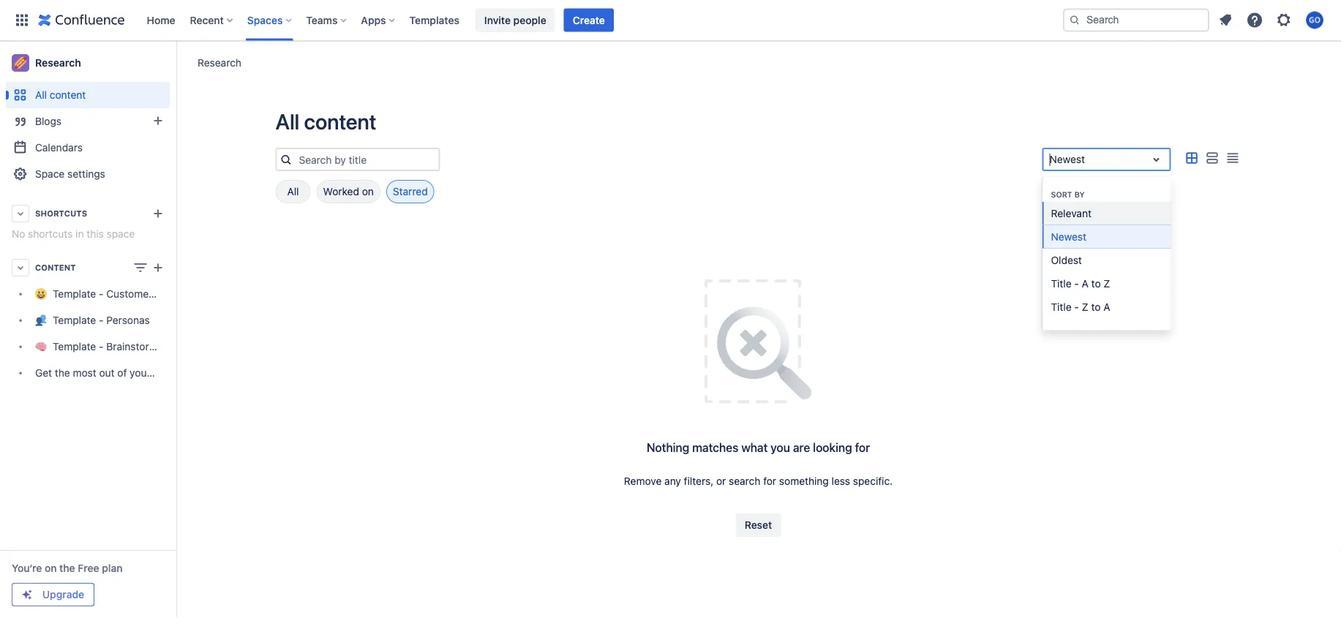 Task type: vqa. For each thing, say whether or not it's contained in the screenshot.
You're
yes



Task type: describe. For each thing, give the bounding box(es) containing it.
all inside all button
[[287, 186, 299, 198]]

- for personas
[[99, 314, 104, 326]]

1 horizontal spatial content
[[304, 109, 377, 134]]

1 vertical spatial a
[[1104, 301, 1111, 313]]

this
[[87, 228, 104, 240]]

0 vertical spatial the
[[55, 367, 70, 379]]

help icon image
[[1247, 11, 1264, 29]]

0 vertical spatial newest
[[1050, 153, 1085, 165]]

interview
[[155, 288, 198, 300]]

starred button
[[386, 180, 435, 203]]

shortcuts
[[35, 209, 87, 218]]

plan
[[102, 563, 123, 575]]

by
[[1075, 190, 1085, 199]]

any
[[665, 475, 681, 487]]

1 vertical spatial newest
[[1051, 231, 1087, 243]]

upgrade
[[42, 589, 84, 601]]

title for title - z to a
[[1051, 301, 1072, 313]]

calendars
[[35, 142, 83, 154]]

blogs
[[35, 115, 62, 127]]

template for template - brainstorming
[[53, 341, 96, 353]]

all content inside "space" 'element'
[[35, 89, 86, 101]]

space element
[[0, 41, 230, 619]]

sort
[[1051, 190, 1073, 199]]

get the most out of your team space link
[[6, 360, 208, 386]]

invite
[[484, 14, 511, 26]]

space settings
[[35, 168, 105, 180]]

nothing matches what you are looking for
[[647, 441, 870, 455]]

starred
[[393, 186, 428, 198]]

spaces button
[[243, 8, 297, 32]]

something
[[779, 475, 829, 487]]

1 horizontal spatial research link
[[198, 55, 242, 70]]

Search by title field
[[295, 149, 439, 170]]

get
[[35, 367, 52, 379]]

create a blog image
[[149, 112, 167, 130]]

0 vertical spatial for
[[855, 441, 870, 455]]

- for z
[[1075, 301, 1080, 313]]

worked on button
[[317, 180, 381, 203]]

create
[[573, 14, 605, 26]]

title - z to a
[[1051, 301, 1111, 313]]

nothing
[[647, 441, 690, 455]]

you
[[771, 441, 790, 455]]

report
[[201, 288, 230, 300]]

content
[[35, 263, 76, 273]]

templates
[[410, 14, 460, 26]]

recent
[[190, 14, 224, 26]]

1 vertical spatial all
[[276, 109, 300, 134]]

matches
[[693, 441, 739, 455]]

template for template - customer interview report
[[53, 288, 96, 300]]

create link
[[564, 8, 614, 32]]

your
[[130, 367, 151, 379]]

calendars link
[[6, 135, 170, 161]]

0 horizontal spatial for
[[764, 475, 777, 487]]

0 horizontal spatial z
[[1082, 301, 1089, 313]]

title - a to z
[[1051, 278, 1111, 290]]

home link
[[142, 8, 180, 32]]

team
[[153, 367, 177, 379]]

relevant
[[1051, 207, 1092, 219]]

template - personas link
[[6, 307, 170, 334]]

all button
[[276, 180, 311, 203]]

- for customer
[[99, 288, 104, 300]]

apps
[[361, 14, 386, 26]]

0 horizontal spatial research link
[[6, 48, 170, 78]]

global element
[[9, 0, 1061, 41]]

settings icon image
[[1276, 11, 1293, 29]]

sort by
[[1051, 190, 1085, 199]]

in
[[76, 228, 84, 240]]

all content link
[[6, 82, 170, 108]]

specific.
[[853, 475, 893, 487]]

spaces
[[247, 14, 283, 26]]

- for a
[[1075, 278, 1080, 290]]

brainstorming
[[106, 341, 172, 353]]



Task type: locate. For each thing, give the bounding box(es) containing it.
template inside template - personas link
[[53, 314, 96, 326]]

search
[[729, 475, 761, 487]]

remove any filters, or search for something less specific.
[[624, 475, 893, 487]]

the
[[55, 367, 70, 379], [59, 563, 75, 575]]

oldest
[[1051, 254, 1083, 266]]

1 horizontal spatial all content
[[276, 109, 377, 134]]

2 research from the left
[[35, 57, 81, 69]]

on right the you're
[[45, 563, 57, 575]]

0 horizontal spatial research
[[35, 57, 81, 69]]

on
[[362, 186, 374, 198], [45, 563, 57, 575]]

title for title - a to z
[[1051, 278, 1072, 290]]

1 title from the top
[[1051, 278, 1072, 290]]

filters,
[[684, 475, 714, 487]]

0 vertical spatial content
[[50, 89, 86, 101]]

reset button
[[736, 514, 781, 537]]

1 to from the top
[[1092, 278, 1101, 290]]

research down the recent popup button
[[198, 56, 242, 68]]

notification icon image
[[1217, 11, 1235, 29]]

home
[[147, 14, 175, 26]]

1 template from the top
[[53, 288, 96, 300]]

research
[[198, 56, 242, 68], [35, 57, 81, 69]]

0 vertical spatial space
[[107, 228, 135, 240]]

what
[[742, 441, 768, 455]]

2 title from the top
[[1051, 301, 1072, 313]]

invite people
[[484, 14, 547, 26]]

list image
[[1204, 150, 1221, 167]]

personas
[[106, 314, 150, 326]]

worked on
[[323, 186, 374, 198]]

to up title - z to a
[[1092, 278, 1101, 290]]

1 vertical spatial template
[[53, 314, 96, 326]]

0 horizontal spatial space
[[107, 228, 135, 240]]

your profile and preferences image
[[1307, 11, 1324, 29]]

template inside "template - brainstorming" link
[[53, 341, 96, 353]]

remove
[[624, 475, 662, 487]]

1 vertical spatial on
[[45, 563, 57, 575]]

templates link
[[405, 8, 464, 32]]

a down title - a to z
[[1104, 301, 1111, 313]]

content inside "space" 'element'
[[50, 89, 86, 101]]

0 vertical spatial z
[[1104, 278, 1111, 290]]

tree inside "space" 'element'
[[6, 281, 230, 386]]

collapse sidebar image
[[160, 48, 192, 78]]

to for a
[[1092, 278, 1101, 290]]

all content
[[35, 89, 86, 101], [276, 109, 377, 134]]

change view image
[[132, 259, 149, 277]]

tree
[[6, 281, 230, 386]]

2 vertical spatial template
[[53, 341, 96, 353]]

0 vertical spatial all content
[[35, 89, 86, 101]]

all inside all content link
[[35, 89, 47, 101]]

shortcuts
[[28, 228, 73, 240]]

apps button
[[357, 8, 401, 32]]

search image
[[1069, 14, 1081, 26]]

space
[[35, 168, 65, 180]]

1 vertical spatial title
[[1051, 301, 1072, 313]]

title down oldest
[[1051, 278, 1072, 290]]

of
[[117, 367, 127, 379]]

1 research from the left
[[198, 56, 242, 68]]

free
[[78, 563, 99, 575]]

3 template from the top
[[53, 341, 96, 353]]

all left "worked"
[[287, 186, 299, 198]]

2 to from the top
[[1092, 301, 1101, 313]]

compact list image
[[1224, 150, 1242, 167]]

1 vertical spatial the
[[59, 563, 75, 575]]

reset
[[745, 519, 772, 531]]

most
[[73, 367, 96, 379]]

0 horizontal spatial content
[[50, 89, 86, 101]]

1 vertical spatial z
[[1082, 301, 1089, 313]]

- down title - a to z
[[1075, 301, 1080, 313]]

banner
[[0, 0, 1342, 41]]

a
[[1082, 278, 1089, 290], [1104, 301, 1111, 313]]

1 horizontal spatial for
[[855, 441, 870, 455]]

upgrade button
[[12, 584, 94, 606]]

you're on the free plan
[[12, 563, 123, 575]]

template up "template - brainstorming" link
[[53, 314, 96, 326]]

- left personas
[[99, 314, 104, 326]]

2 vertical spatial all
[[287, 186, 299, 198]]

space
[[107, 228, 135, 240], [180, 367, 208, 379]]

to for z
[[1092, 301, 1101, 313]]

newest up sort by
[[1050, 153, 1085, 165]]

appswitcher icon image
[[13, 11, 31, 29]]

to down title - a to z
[[1092, 301, 1101, 313]]

z down title - a to z
[[1082, 301, 1089, 313]]

cards image
[[1183, 150, 1201, 167]]

1 vertical spatial space
[[180, 367, 208, 379]]

looking
[[813, 441, 852, 455]]

teams
[[306, 14, 338, 26]]

template
[[53, 288, 96, 300], [53, 314, 96, 326], [53, 341, 96, 353]]

0 vertical spatial on
[[362, 186, 374, 198]]

newest up oldest
[[1051, 231, 1087, 243]]

all up blogs on the top left of page
[[35, 89, 47, 101]]

1 vertical spatial content
[[304, 109, 377, 134]]

the right get
[[55, 367, 70, 379]]

1 vertical spatial for
[[764, 475, 777, 487]]

the left free
[[59, 563, 75, 575]]

for right looking on the bottom right of the page
[[855, 441, 870, 455]]

on for you're
[[45, 563, 57, 575]]

0 vertical spatial all
[[35, 89, 47, 101]]

are
[[793, 441, 810, 455]]

template - personas
[[53, 314, 150, 326]]

shortcuts button
[[6, 201, 170, 227]]

no
[[12, 228, 25, 240]]

a up title - z to a
[[1082, 278, 1089, 290]]

1 horizontal spatial research
[[198, 56, 242, 68]]

1 horizontal spatial a
[[1104, 301, 1111, 313]]

content up blogs on the top left of page
[[50, 89, 86, 101]]

content button
[[6, 255, 170, 281]]

create a page image
[[149, 259, 167, 277]]

1 horizontal spatial on
[[362, 186, 374, 198]]

1 horizontal spatial space
[[180, 367, 208, 379]]

tree containing template - customer interview report
[[6, 281, 230, 386]]

worked
[[323, 186, 359, 198]]

0 vertical spatial title
[[1051, 278, 1072, 290]]

invite people button
[[476, 8, 555, 32]]

template down "content" dropdown button
[[53, 288, 96, 300]]

template up most
[[53, 341, 96, 353]]

all up all button
[[276, 109, 300, 134]]

0 vertical spatial template
[[53, 288, 96, 300]]

- for brainstorming
[[99, 341, 104, 353]]

-
[[1075, 278, 1080, 290], [99, 288, 104, 300], [1075, 301, 1080, 313], [99, 314, 104, 326], [99, 341, 104, 353]]

template - brainstorming link
[[6, 334, 172, 360]]

- down "template - personas" at the left
[[99, 341, 104, 353]]

for
[[855, 441, 870, 455], [764, 475, 777, 487]]

customer
[[106, 288, 152, 300]]

0 vertical spatial to
[[1092, 278, 1101, 290]]

0 horizontal spatial on
[[45, 563, 57, 575]]

on inside "space" 'element'
[[45, 563, 57, 575]]

- up title - z to a
[[1075, 278, 1080, 290]]

research link down the recent popup button
[[198, 55, 242, 70]]

on inside worked on button
[[362, 186, 374, 198]]

title down title - a to z
[[1051, 301, 1072, 313]]

template - brainstorming
[[53, 341, 172, 353]]

to
[[1092, 278, 1101, 290], [1092, 301, 1101, 313]]

for right search
[[764, 475, 777, 487]]

open image
[[1148, 151, 1166, 168]]

- up "template - personas" at the left
[[99, 288, 104, 300]]

Search field
[[1064, 8, 1210, 32]]

title
[[1051, 278, 1072, 290], [1051, 301, 1072, 313]]

recent button
[[186, 8, 238, 32]]

space right this
[[107, 228, 135, 240]]

newest
[[1050, 153, 1085, 165], [1051, 231, 1087, 243]]

1 horizontal spatial z
[[1104, 278, 1111, 290]]

research up all content link
[[35, 57, 81, 69]]

on for worked
[[362, 186, 374, 198]]

out
[[99, 367, 115, 379]]

less
[[832, 475, 851, 487]]

1 vertical spatial all content
[[276, 109, 377, 134]]

banner containing home
[[0, 0, 1342, 41]]

people
[[514, 14, 547, 26]]

content
[[50, 89, 86, 101], [304, 109, 377, 134]]

teams button
[[302, 8, 352, 32]]

research link up all content link
[[6, 48, 170, 78]]

no shortcuts in this space
[[12, 228, 135, 240]]

blogs link
[[6, 108, 170, 135]]

space right team
[[180, 367, 208, 379]]

template for template - personas
[[53, 314, 96, 326]]

None text field
[[1050, 152, 1053, 167]]

template - customer interview report link
[[6, 281, 230, 307]]

z up title - z to a
[[1104, 278, 1111, 290]]

get the most out of your team space
[[35, 367, 208, 379]]

0 horizontal spatial a
[[1082, 278, 1089, 290]]

all
[[35, 89, 47, 101], [276, 109, 300, 134], [287, 186, 299, 198]]

settings
[[67, 168, 105, 180]]

0 vertical spatial a
[[1082, 278, 1089, 290]]

1 vertical spatial to
[[1092, 301, 1101, 313]]

z
[[1104, 278, 1111, 290], [1082, 301, 1089, 313]]

or
[[717, 475, 726, 487]]

2 template from the top
[[53, 314, 96, 326]]

all content up blogs on the top left of page
[[35, 89, 86, 101]]

on right "worked"
[[362, 186, 374, 198]]

confluence image
[[38, 11, 125, 29], [38, 11, 125, 29]]

research inside "space" 'element'
[[35, 57, 81, 69]]

you're
[[12, 563, 42, 575]]

add shortcut image
[[149, 205, 167, 223]]

content up search by title field
[[304, 109, 377, 134]]

0 horizontal spatial all content
[[35, 89, 86, 101]]

premium image
[[21, 589, 33, 601]]

all content up search by title field
[[276, 109, 377, 134]]

space settings link
[[6, 161, 170, 187]]

template - customer interview report
[[53, 288, 230, 300]]

template inside the "template - customer interview report" link
[[53, 288, 96, 300]]



